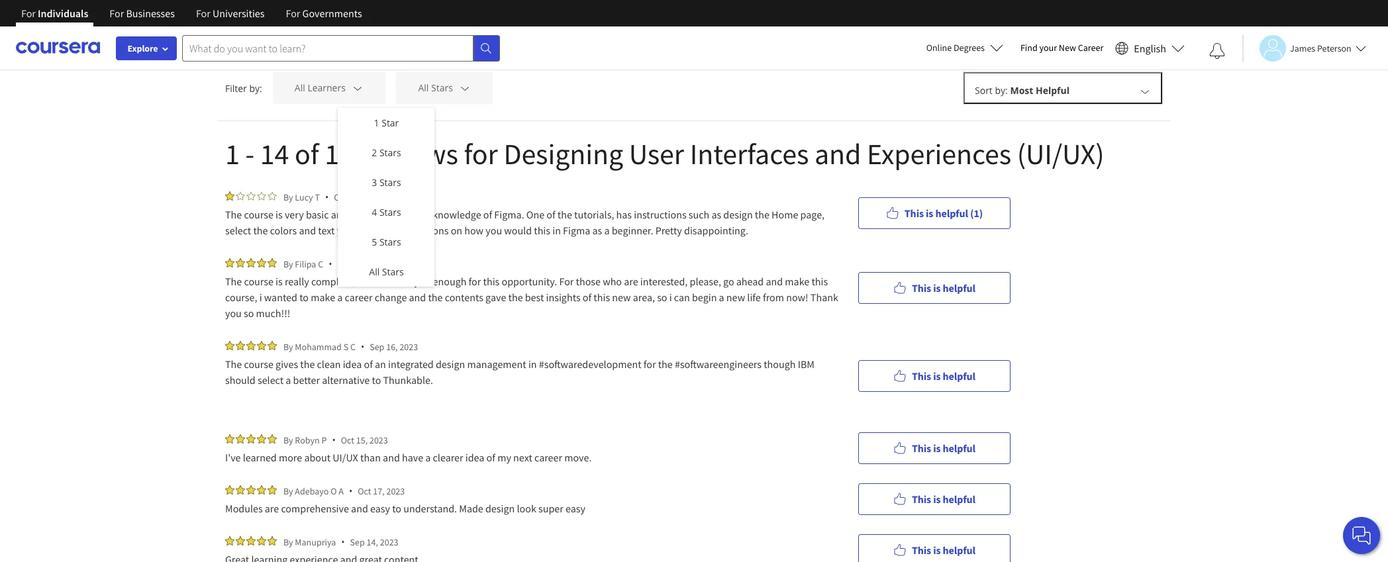 Task type: describe. For each thing, give the bounding box(es) containing it.
career inside the course is really complete, i can't thank you enough for this opportunity. for those who are interested, please, go ahead and make this course, i wanted to make a career change and the contents gave the best insights of this new area, so i can begin a new life from now! thank you so much!!!
[[345, 291, 373, 304]]

all inside menu item
[[369, 266, 380, 278]]

stars for 5 stars menu item
[[379, 236, 401, 248]]

design inside the course gives the clean idea of an integrated design management in #softwaredevelopment for the #softwareengineers though ibm should select a better alternative to thunkable.
[[436, 358, 465, 371]]

for governments
[[286, 7, 362, 20]]

24,
[[349, 191, 361, 203]]

for for businesses
[[109, 7, 124, 20]]

explore button
[[116, 36, 177, 60]]

this for modules are comprehensive and easy to understand. made design look super easy
[[912, 492, 931, 506]]

ibm
[[798, 358, 815, 371]]

thank
[[811, 291, 838, 304]]

5 this is helpful button from the top
[[858, 534, 1011, 562]]

design inside the course is very basic and assumes you have knowledge of figma. one of the tutorials, has instructions such as design the home page, select the colors and text you want, no instructions on how you would this in figma as a beginner. pretty disappointing.
[[723, 208, 753, 221]]

ahead
[[736, 275, 764, 288]]

0 vertical spatial for
[[464, 136, 498, 172]]

this down who
[[594, 291, 610, 304]]

oct for complete,
[[337, 258, 351, 270]]

this is helpful (1)
[[905, 206, 983, 220]]

all inside dropdown button
[[418, 82, 429, 94]]

very
[[285, 208, 304, 221]]

helpful for modules are comprehensive and easy to understand. made design look super easy
[[943, 492, 976, 506]]

the for the course is really complete, i can't thank you enough for this opportunity. for those who are interested, please, go ahead and make this course, i wanted to make a career change and the contents gave the best insights of this new area, so i can begin a new life from now! thank you so much!!!
[[225, 275, 242, 288]]

1 easy from the left
[[370, 502, 390, 515]]

1 for 1 star
[[374, 117, 379, 129]]

all
[[244, 26, 255, 38]]

universities
[[213, 7, 265, 20]]

all stars inside dropdown button
[[418, 82, 453, 94]]

really
[[285, 275, 309, 288]]

should
[[225, 374, 255, 387]]

4 this is helpful from the top
[[912, 492, 976, 506]]

and up page,
[[815, 136, 861, 172]]

• right t
[[325, 191, 329, 203]]

i've
[[225, 451, 241, 464]]

by for the
[[283, 341, 293, 353]]

figma.
[[494, 208, 524, 221]]

interested,
[[640, 275, 688, 288]]

filipa
[[295, 258, 316, 270]]

this up the gave
[[483, 275, 500, 288]]

the left colors
[[253, 224, 268, 237]]

your
[[1040, 42, 1057, 54]]

oct for ui/ux
[[341, 434, 354, 446]]

enough
[[433, 275, 467, 288]]

#softwareengineers
[[675, 358, 762, 371]]

next
[[513, 451, 532, 464]]

menu containing 1 star
[[338, 108, 435, 287]]

user
[[629, 136, 684, 172]]

of up how
[[483, 208, 492, 221]]

1 horizontal spatial design
[[485, 502, 515, 515]]

online
[[926, 42, 952, 54]]

you right how
[[486, 224, 502, 237]]

james
[[1290, 42, 1315, 54]]

this is helpful (1) button
[[858, 197, 1011, 229]]

3 star image from the left
[[268, 191, 277, 201]]

the down "enough"
[[428, 291, 443, 304]]

opportunity.
[[502, 275, 557, 288]]

in inside the course is very basic and assumes you have knowledge of figma. one of the tutorials, has instructions such as design the home page, select the colors and text you want, no instructions on how you would this in figma as a beginner. pretty disappointing.
[[553, 224, 561, 237]]

t
[[315, 191, 320, 203]]

you right 'thank'
[[414, 275, 431, 288]]

figma
[[563, 224, 590, 237]]

begin
[[692, 291, 717, 304]]

by for really
[[283, 258, 293, 270]]

of inside the course gives the clean idea of an integrated design management in #softwaredevelopment for the #softwareengineers though ibm should select a better alternative to thunkable.
[[364, 358, 373, 371]]

this is helpful for who
[[912, 281, 976, 294]]

and down 'thank'
[[409, 291, 426, 304]]

stars for 3 stars menu item
[[379, 176, 401, 189]]

• right s
[[361, 340, 364, 353]]

gives
[[276, 358, 298, 371]]

to inside the course gives the clean idea of an integrated design management in #softwaredevelopment for the #softwareengineers though ibm should select a better alternative to thunkable.
[[372, 374, 381, 387]]

• right a
[[349, 485, 352, 497]]

16,
[[386, 341, 398, 353]]

governments
[[302, 7, 362, 20]]

comprehensive
[[281, 502, 349, 515]]

1 vertical spatial as
[[592, 224, 602, 237]]

4 stars
[[372, 206, 401, 219]]

star
[[265, 26, 283, 38]]

how
[[464, 224, 484, 237]]

all stars button
[[396, 72, 493, 104]]

from
[[763, 291, 784, 304]]

modules
[[225, 502, 263, 515]]

helpful for the course gives the clean idea of an integrated design management in #softwaredevelopment for the #softwareengineers though ibm should select a better alternative to thunkable.
[[943, 369, 976, 382]]

the up figma
[[558, 208, 572, 221]]

reviews
[[286, 26, 322, 38]]

stars for 4 stars menu item
[[379, 206, 401, 219]]

this is helpful for move.
[[912, 441, 976, 455]]

is inside the course is very basic and assumes you have knowledge of figma. one of the tutorials, has instructions such as design the home page, select the colors and text you want, no instructions on how you would this in figma as a beginner. pretty disappointing.
[[276, 208, 283, 221]]

a inside the course is very basic and assumes you have knowledge of figma. one of the tutorials, has instructions such as design the home page, select the colors and text you want, no instructions on how you would this in figma as a beginner. pretty disappointing.
[[604, 224, 610, 237]]

degrees
[[954, 42, 985, 54]]

2 stars
[[372, 146, 401, 159]]

of left my
[[487, 451, 495, 464]]

5 stars menu item
[[338, 227, 435, 257]]

now!
[[786, 291, 808, 304]]

0 vertical spatial make
[[785, 275, 810, 288]]

2 horizontal spatial i
[[669, 291, 672, 304]]

would
[[504, 224, 532, 237]]

for inside the course is really complete, i can't thank you enough for this opportunity. for those who are interested, please, go ahead and make this course, i wanted to make a career change and the contents gave the best insights of this new area, so i can begin a new life from now! thank you so much!!!
[[469, 275, 481, 288]]

1 star menu item
[[338, 108, 435, 138]]

and up from
[[766, 275, 783, 288]]

see all 5 star reviews button
[[225, 9, 335, 55]]

reviews
[[359, 136, 458, 172]]

better
[[293, 374, 320, 387]]

for inside the course gives the clean idea of an integrated design management in #softwaredevelopment for the #softwareengineers though ibm should select a better alternative to thunkable.
[[644, 358, 656, 371]]

english
[[1134, 41, 1166, 55]]

and down 'by lucy t • oct 24, 2023'
[[331, 208, 348, 221]]

• right p
[[332, 434, 336, 446]]

2 easy from the left
[[566, 502, 585, 515]]

tutorials,
[[574, 208, 614, 221]]

who
[[603, 275, 622, 288]]

mohammad
[[295, 341, 342, 353]]

1 - 14 of 14 reviews for designing user interfaces and experiences (ui/ux)
[[225, 136, 1104, 172]]

the course gives the clean idea of an integrated design management in #softwaredevelopment for the #softwareengineers though ibm should select a better alternative to thunkable.
[[225, 358, 817, 387]]

(ui/ux)
[[1017, 136, 1104, 172]]

you down 'course,'
[[225, 307, 242, 320]]

this is helpful button for who
[[858, 272, 1011, 304]]

for for individuals
[[21, 7, 36, 20]]

individuals
[[38, 7, 88, 20]]

helpful for i've learned more about ui/ux than and have a clearer idea of my next career move.
[[943, 441, 976, 455]]

find your new career
[[1021, 42, 1104, 54]]

you up no
[[391, 208, 407, 221]]

course for i
[[244, 275, 273, 288]]

s
[[344, 341, 348, 353]]

can
[[674, 291, 690, 304]]

disappointing.
[[684, 224, 748, 237]]

coursera image
[[16, 37, 100, 58]]

career
[[1078, 42, 1104, 54]]

this is helpful button for #softwareengineers
[[858, 360, 1011, 392]]

i've learned more about ui/ux than and have a clearer idea of my next career move.
[[225, 451, 592, 464]]

by inside by manupriya • sep 14, 2023
[[283, 536, 293, 548]]

1 vertical spatial are
[[265, 502, 279, 515]]

0 vertical spatial so
[[657, 291, 667, 304]]

is for s
[[933, 369, 941, 382]]

of inside the course is really complete, i can't thank you enough for this opportunity. for those who are interested, please, go ahead and make this course, i wanted to make a career change and the contents gave the best insights of this new area, so i can begin a new life from now! thank you so much!!!
[[583, 291, 592, 304]]

the left home
[[755, 208, 770, 221]]

clearer
[[433, 451, 463, 464]]

thank
[[386, 275, 412, 288]]

insights
[[546, 291, 581, 304]]

my
[[497, 451, 511, 464]]

1 horizontal spatial as
[[712, 208, 721, 221]]

for for universities
[[196, 7, 211, 20]]

14,
[[367, 536, 378, 548]]

star
[[382, 117, 399, 129]]

explore
[[127, 42, 158, 54]]

knowledge
[[433, 208, 481, 221]]

1 vertical spatial make
[[311, 291, 335, 304]]

management
[[467, 358, 526, 371]]

want,
[[355, 224, 380, 237]]

c inside by filipa c • oct 2, 2023
[[318, 258, 323, 270]]

by for about
[[283, 434, 293, 446]]

sep inside "by mohammad s c • sep 16, 2023"
[[370, 341, 384, 353]]

oct for basic
[[334, 191, 347, 203]]

2 stars menu item
[[338, 138, 435, 168]]

a right begin
[[719, 291, 724, 304]]

life
[[747, 291, 761, 304]]

area,
[[633, 291, 655, 304]]

for inside the course is really complete, i can't thank you enough for this opportunity. for those who are interested, please, go ahead and make this course, i wanted to make a career change and the contents gave the best insights of this new area, so i can begin a new life from now! thank you so much!!!
[[559, 275, 574, 288]]

experiences
[[867, 136, 1011, 172]]

thunkable.
[[383, 374, 433, 387]]

change
[[375, 291, 407, 304]]

1 horizontal spatial chevron down image
[[1139, 86, 1151, 98]]

by mohammad s c • sep 16, 2023
[[283, 340, 418, 353]]



Task type: locate. For each thing, give the bounding box(es) containing it.
basic
[[306, 208, 329, 221]]

sep left "16,"
[[370, 341, 384, 353]]

1 vertical spatial design
[[436, 358, 465, 371]]

1 horizontal spatial instructions
[[634, 208, 687, 221]]

and right than
[[383, 451, 400, 464]]

1 star
[[374, 117, 399, 129]]

2 14 from the left
[[325, 136, 354, 172]]

chevron down image
[[352, 82, 364, 94]]

to inside the course is really complete, i can't thank you enough for this opportunity. for those who are interested, please, go ahead and make this course, i wanted to make a career change and the contents gave the best insights of this new area, so i can begin a new life from now! thank you so much!!!
[[299, 291, 309, 304]]

stars right 2
[[379, 146, 401, 159]]

2023 inside "by mohammad s c • sep 16, 2023"
[[400, 341, 418, 353]]

0 horizontal spatial chevron down image
[[459, 82, 471, 94]]

course down star icon
[[244, 208, 273, 221]]

1 vertical spatial course
[[244, 275, 273, 288]]

stars up change
[[382, 266, 404, 278]]

integrated
[[388, 358, 434, 371]]

c right filipa
[[318, 258, 323, 270]]

2023 inside 'by lucy t • oct 24, 2023'
[[363, 191, 381, 203]]

oct inside by filipa c • oct 2, 2023
[[337, 258, 351, 270]]

interfaces
[[690, 136, 809, 172]]

a inside the course gives the clean idea of an integrated design management in #softwaredevelopment for the #softwareengineers though ibm should select a better alternative to thunkable.
[[286, 374, 291, 387]]

and down by adebayo o a • oct 17, 2023
[[351, 502, 368, 515]]

the inside the course is really complete, i can't thank you enough for this opportunity. for those who are interested, please, go ahead and make this course, i wanted to make a career change and the contents gave the best insights of this new area, so i can begin a new life from now! thank you so much!!!
[[225, 275, 242, 288]]

the left best
[[508, 291, 523, 304]]

is inside the course is really complete, i can't thank you enough for this opportunity. for those who are interested, please, go ahead and make this course, i wanted to make a career change and the contents gave the best insights of this new area, so i can begin a new life from now! thank you so much!!!
[[276, 275, 283, 288]]

are right the modules at the left bottom of page
[[265, 502, 279, 515]]

by:
[[249, 82, 262, 94]]

chat with us image
[[1351, 525, 1372, 546]]

wanted
[[264, 291, 297, 304]]

o
[[331, 485, 337, 497]]

2 vertical spatial to
[[392, 502, 401, 515]]

p
[[322, 434, 327, 446]]

by for and
[[283, 485, 293, 497]]

c right s
[[350, 341, 356, 353]]

banner navigation
[[11, 0, 373, 36]]

select down the gives
[[258, 374, 284, 387]]

this inside the course is very basic and assumes you have knowledge of figma. one of the tutorials, has instructions such as design the home page, select the colors and text you want, no instructions on how you would this in figma as a beginner. pretty disappointing.
[[534, 224, 550, 237]]

0 horizontal spatial so
[[244, 307, 254, 320]]

0 horizontal spatial to
[[299, 291, 309, 304]]

all
[[418, 82, 429, 94], [369, 266, 380, 278]]

None search field
[[182, 35, 500, 61]]

understand.
[[403, 502, 457, 515]]

sep left 14,
[[350, 536, 365, 548]]

select down star icon
[[225, 224, 251, 237]]

can't
[[362, 275, 384, 288]]

0 vertical spatial select
[[225, 224, 251, 237]]

alternative
[[322, 374, 370, 387]]

by left filipa
[[283, 258, 293, 270]]

helpful inside this is helpful (1) button
[[935, 206, 968, 220]]

idea
[[343, 358, 362, 371], [465, 451, 484, 464]]

0 vertical spatial sep
[[370, 341, 384, 353]]

oct
[[334, 191, 347, 203], [337, 258, 351, 270], [341, 434, 354, 446], [358, 485, 371, 497]]

oct inside by robyn p • oct 15, 2023
[[341, 434, 354, 446]]

0 horizontal spatial easy
[[370, 502, 390, 515]]

stars for the 2 stars menu item
[[379, 146, 401, 159]]

2023 inside by manupriya • sep 14, 2023
[[380, 536, 398, 548]]

course up should at the left
[[244, 358, 273, 371]]

helpful
[[935, 206, 968, 220], [943, 281, 976, 294], [943, 369, 976, 382], [943, 441, 976, 455], [943, 492, 976, 506], [943, 543, 976, 557]]

gave
[[486, 291, 506, 304]]

this for i've learned more about ui/ux than and have a clearer idea of my next career move.
[[912, 441, 931, 455]]

0 horizontal spatial idea
[[343, 358, 362, 371]]

1 vertical spatial all stars
[[369, 266, 404, 278]]

2 horizontal spatial design
[[723, 208, 753, 221]]

0 horizontal spatial star image
[[246, 191, 256, 201]]

robyn
[[295, 434, 320, 446]]

so down interested,
[[657, 291, 667, 304]]

1 vertical spatial idea
[[465, 451, 484, 464]]

2 this is helpful button from the top
[[858, 360, 1011, 392]]

all stars inside menu item
[[369, 266, 404, 278]]

0 horizontal spatial i
[[259, 291, 262, 304]]

1 for 1 - 14 of 14 reviews for designing user interfaces and experiences (ui/ux)
[[225, 136, 240, 172]]

5 this is helpful from the top
[[912, 543, 976, 557]]

2023 right "16,"
[[400, 341, 418, 353]]

about
[[304, 451, 331, 464]]

0 vertical spatial career
[[345, 291, 373, 304]]

are
[[624, 275, 638, 288], [265, 502, 279, 515]]

star image
[[246, 191, 256, 201], [257, 191, 266, 201], [268, 191, 277, 201]]

1 vertical spatial the
[[225, 275, 242, 288]]

filter by:
[[225, 82, 262, 94]]

2023 right 17,
[[386, 485, 405, 497]]

0 vertical spatial have
[[409, 208, 430, 221]]

i left can't
[[358, 275, 360, 288]]

please,
[[690, 275, 721, 288]]

0 vertical spatial 1
[[374, 117, 379, 129]]

0 horizontal spatial as
[[592, 224, 602, 237]]

• right manupriya
[[341, 536, 345, 548]]

1 vertical spatial all
[[369, 266, 380, 278]]

1 vertical spatial sep
[[350, 536, 365, 548]]

1 horizontal spatial star image
[[257, 191, 266, 201]]

for right #softwaredevelopment
[[644, 358, 656, 371]]

a left clearer
[[425, 451, 431, 464]]

of right one
[[547, 208, 555, 221]]

-
[[245, 136, 254, 172]]

make down complete,
[[311, 291, 335, 304]]

instructions right no
[[396, 224, 449, 237]]

select
[[225, 224, 251, 237], [258, 374, 284, 387]]

have left clearer
[[402, 451, 423, 464]]

modules are comprehensive and easy to understand. made design look super easy
[[225, 502, 585, 515]]

the
[[558, 208, 572, 221], [755, 208, 770, 221], [253, 224, 268, 237], [428, 291, 443, 304], [508, 291, 523, 304], [300, 358, 315, 371], [658, 358, 673, 371]]

1 this is helpful button from the top
[[858, 272, 1011, 304]]

0 vertical spatial are
[[624, 275, 638, 288]]

a down the gives
[[286, 374, 291, 387]]

chevron down image inside all stars dropdown button
[[459, 82, 471, 94]]

is
[[926, 206, 933, 220], [276, 208, 283, 221], [276, 275, 283, 288], [933, 281, 941, 294], [933, 369, 941, 382], [933, 441, 941, 455], [933, 492, 941, 506], [933, 543, 941, 557]]

for businesses
[[109, 7, 175, 20]]

for universities
[[196, 7, 265, 20]]

1 new from the left
[[612, 291, 631, 304]]

0 horizontal spatial instructions
[[396, 224, 449, 237]]

4 this is helpful button from the top
[[858, 483, 1011, 515]]

0 horizontal spatial sep
[[350, 536, 365, 548]]

2 horizontal spatial to
[[392, 502, 401, 515]]

businesses
[[126, 7, 175, 20]]

this inside this is helpful (1) button
[[905, 206, 924, 220]]

by lucy t • oct 24, 2023
[[283, 191, 381, 203]]

0 horizontal spatial all
[[369, 266, 380, 278]]

for up reviews
[[286, 7, 300, 20]]

no
[[382, 224, 394, 237]]

1 this is helpful from the top
[[912, 281, 976, 294]]

new
[[612, 291, 631, 304], [726, 291, 745, 304]]

of
[[295, 136, 319, 172], [483, 208, 492, 221], [547, 208, 555, 221], [583, 291, 592, 304], [364, 358, 373, 371], [487, 451, 495, 464]]

i right 'course,'
[[259, 291, 262, 304]]

for up 'contents'
[[469, 275, 481, 288]]

oct left 17,
[[358, 485, 371, 497]]

4 by from the top
[[283, 434, 293, 446]]

course inside the course is very basic and assumes you have knowledge of figma. one of the tutorials, has instructions such as design the home page, select the colors and text you want, no instructions on how you would this in figma as a beginner. pretty disappointing.
[[244, 208, 273, 221]]

0 vertical spatial in
[[553, 224, 561, 237]]

0 horizontal spatial 14
[[260, 136, 289, 172]]

this is helpful button for move.
[[858, 432, 1011, 464]]

all right "2,"
[[369, 266, 380, 278]]

sep inside by manupriya • sep 14, 2023
[[350, 536, 365, 548]]

1 horizontal spatial are
[[624, 275, 638, 288]]

the inside the course is very basic and assumes you have knowledge of figma. one of the tutorials, has instructions such as design the home page, select the colors and text you want, no instructions on how you would this in figma as a beginner. pretty disappointing.
[[225, 208, 242, 221]]

2 the from the top
[[225, 275, 242, 288]]

are right who
[[624, 275, 638, 288]]

contents
[[445, 291, 483, 304]]

though
[[764, 358, 796, 371]]

design right 'integrated'
[[436, 358, 465, 371]]

the up better
[[300, 358, 315, 371]]

1 horizontal spatial all stars
[[418, 82, 453, 94]]

2 this is helpful from the top
[[912, 369, 976, 382]]

new
[[1059, 42, 1076, 54]]

instructions up pretty
[[634, 208, 687, 221]]

3 the from the top
[[225, 358, 242, 371]]

new down go
[[726, 291, 745, 304]]

0 horizontal spatial make
[[311, 291, 335, 304]]

filter
[[225, 82, 247, 94]]

this is helpful
[[912, 281, 976, 294], [912, 369, 976, 382], [912, 441, 976, 455], [912, 492, 976, 506], [912, 543, 976, 557]]

all stars menu item
[[338, 257, 435, 287]]

2023 right 14,
[[380, 536, 398, 548]]

0 vertical spatial as
[[712, 208, 721, 221]]

easy right super
[[566, 502, 585, 515]]

you
[[391, 208, 407, 221], [337, 224, 353, 237], [486, 224, 502, 237], [414, 275, 431, 288], [225, 307, 242, 320]]

0 vertical spatial design
[[723, 208, 753, 221]]

1 inside 1 star menu item
[[374, 117, 379, 129]]

0 vertical spatial course
[[244, 208, 273, 221]]

as up disappointing.
[[712, 208, 721, 221]]

3 course from the top
[[244, 358, 273, 371]]

career right next
[[534, 451, 562, 464]]

1 vertical spatial have
[[402, 451, 423, 464]]

1 horizontal spatial in
[[553, 224, 561, 237]]

course inside the course is really complete, i can't thank you enough for this opportunity. for those who are interested, please, go ahead and make this course, i wanted to make a career change and the contents gave the best insights of this new area, so i can begin a new life from now! thank you so much!!!
[[244, 275, 273, 288]]

stars up 1 star menu item
[[431, 82, 453, 94]]

see all 5 star reviews
[[225, 26, 322, 38]]

5 stars
[[372, 236, 401, 248]]

2 course from the top
[[244, 275, 273, 288]]

a down tutorials,
[[604, 224, 610, 237]]

is for c
[[933, 281, 941, 294]]

5 left no
[[372, 236, 377, 248]]

stars for "all stars" menu item
[[382, 266, 404, 278]]

5 by from the top
[[283, 485, 293, 497]]

0 vertical spatial all stars
[[418, 82, 453, 94]]

the for the course gives the clean idea of an integrated design management in #softwaredevelopment for the #softwareengineers though ibm should select a better alternative to thunkable.
[[225, 358, 242, 371]]

design
[[723, 208, 753, 221], [436, 358, 465, 371], [485, 502, 515, 515]]

find
[[1021, 42, 1038, 54]]

by inside 'by lucy t • oct 24, 2023'
[[283, 191, 293, 203]]

6 by from the top
[[283, 536, 293, 548]]

the course is very basic and assumes you have knowledge of figma. one of the tutorials, has instructions such as design the home page, select the colors and text you want, no instructions on how you would this in figma as a beginner. pretty disappointing.
[[225, 208, 827, 237]]

of left "an"
[[364, 358, 373, 371]]

1 course from the top
[[244, 208, 273, 221]]

this is helpful button
[[858, 272, 1011, 304], [858, 360, 1011, 392], [858, 432, 1011, 464], [858, 483, 1011, 515], [858, 534, 1011, 562]]

1 horizontal spatial 1
[[374, 117, 379, 129]]

#softwaredevelopment
[[539, 358, 642, 371]]

5 inside menu item
[[372, 236, 377, 248]]

2023 right the 15,
[[370, 434, 388, 446]]

a down complete,
[[337, 291, 343, 304]]

for up insights
[[559, 275, 574, 288]]

all stars up 1 star menu item
[[418, 82, 453, 94]]

is for t
[[926, 206, 933, 220]]

by inside "by mohammad s c • sep 16, 2023"
[[283, 341, 293, 353]]

for for governments
[[286, 7, 300, 20]]

design up disappointing.
[[723, 208, 753, 221]]

of down those
[[583, 291, 592, 304]]

2023 right "2,"
[[361, 258, 380, 270]]

1 vertical spatial in
[[528, 358, 537, 371]]

2023 inside by filipa c • oct 2, 2023
[[361, 258, 380, 270]]

0 horizontal spatial select
[[225, 224, 251, 237]]

1 horizontal spatial 14
[[325, 136, 354, 172]]

lucy
[[295, 191, 313, 203]]

an
[[375, 358, 386, 371]]

1 horizontal spatial so
[[657, 291, 667, 304]]

15,
[[356, 434, 368, 446]]

by filipa c • oct 2, 2023
[[283, 258, 380, 270]]

3 this is helpful button from the top
[[858, 432, 1011, 464]]

1 vertical spatial 1
[[225, 136, 240, 172]]

is for p
[[933, 441, 941, 455]]

you right the "text"
[[337, 224, 353, 237]]

menu
[[338, 108, 435, 287]]

oct inside by adebayo o a • oct 17, 2023
[[358, 485, 371, 497]]

show notifications image
[[1209, 43, 1225, 59]]

1 vertical spatial to
[[372, 374, 381, 387]]

is for o
[[933, 492, 941, 506]]

4
[[372, 206, 377, 219]]

1 horizontal spatial easy
[[566, 502, 585, 515]]

1 vertical spatial 5
[[372, 236, 377, 248]]

made
[[459, 502, 483, 515]]

stars inside menu item
[[379, 146, 401, 159]]

0 horizontal spatial design
[[436, 358, 465, 371]]

c inside "by mohammad s c • sep 16, 2023"
[[350, 341, 356, 353]]

learned
[[243, 451, 277, 464]]

2 vertical spatial course
[[244, 358, 273, 371]]

1 horizontal spatial sep
[[370, 341, 384, 353]]

are inside the course is really complete, i can't thank you enough for this opportunity. for those who are interested, please, go ahead and make this course, i wanted to make a career change and the contents gave the best insights of this new area, so i can begin a new life from now! thank you so much!!!
[[624, 275, 638, 288]]

for left individuals
[[21, 7, 36, 20]]

0 horizontal spatial in
[[528, 358, 537, 371]]

0 horizontal spatial c
[[318, 258, 323, 270]]

of up lucy
[[295, 136, 319, 172]]

1 horizontal spatial select
[[258, 374, 284, 387]]

2 vertical spatial for
[[644, 358, 656, 371]]

0 vertical spatial to
[[299, 291, 309, 304]]

1 the from the top
[[225, 208, 242, 221]]

3 stars
[[372, 176, 401, 189]]

1 vertical spatial for
[[469, 275, 481, 288]]

as down tutorials,
[[592, 224, 602, 237]]

14
[[260, 136, 289, 172], [325, 136, 354, 172]]

in left figma
[[553, 224, 561, 237]]

1 vertical spatial so
[[244, 307, 254, 320]]

star image
[[236, 191, 245, 201]]

1 vertical spatial instructions
[[396, 224, 449, 237]]

by up more
[[283, 434, 293, 446]]

the left the #softwareengineers
[[658, 358, 673, 371]]

design left look
[[485, 502, 515, 515]]

helpful for the course is really complete, i can't thank you enough for this opportunity. for those who are interested, please, go ahead and make this course, i wanted to make a career change and the contents gave the best insights of this new area, so i can begin a new life from now! thank you so much!!!
[[943, 281, 976, 294]]

0 vertical spatial 5
[[257, 26, 263, 38]]

1 star image from the left
[[246, 191, 256, 201]]

the inside the course gives the clean idea of an integrated design management in #softwaredevelopment for the #softwareengineers though ibm should select a better alternative to thunkable.
[[225, 358, 242, 371]]

idea inside the course gives the clean idea of an integrated design management in #softwaredevelopment for the #softwareengineers though ibm should select a better alternative to thunkable.
[[343, 358, 362, 371]]

2023 inside by robyn p • oct 15, 2023
[[370, 434, 388, 446]]

1 horizontal spatial to
[[372, 374, 381, 387]]

1 left -
[[225, 136, 240, 172]]

for left universities at the left of page
[[196, 7, 211, 20]]

for left businesses
[[109, 7, 124, 20]]

by adebayo o a • oct 17, 2023
[[283, 485, 405, 497]]

by left manupriya
[[283, 536, 293, 548]]

1 vertical spatial c
[[350, 341, 356, 353]]

1 horizontal spatial make
[[785, 275, 810, 288]]

1 14 from the left
[[260, 136, 289, 172]]

by inside by robyn p • oct 15, 2023
[[283, 434, 293, 446]]

1 vertical spatial career
[[534, 451, 562, 464]]

by manupriya • sep 14, 2023
[[283, 536, 398, 548]]

0 horizontal spatial new
[[612, 291, 631, 304]]

select inside the course gives the clean idea of an integrated design management in #softwaredevelopment for the #softwareengineers though ibm should select a better alternative to thunkable.
[[258, 374, 284, 387]]

in inside the course gives the clean idea of an integrated design management in #softwaredevelopment for the #softwareengineers though ibm should select a better alternative to thunkable.
[[528, 358, 537, 371]]

1 horizontal spatial idea
[[465, 451, 484, 464]]

i left can at the bottom left
[[669, 291, 672, 304]]

go
[[723, 275, 734, 288]]

c
[[318, 258, 323, 270], [350, 341, 356, 353]]

course inside the course gives the clean idea of an integrated design management in #softwaredevelopment for the #softwareengineers though ibm should select a better alternative to thunkable.
[[244, 358, 273, 371]]

to down "an"
[[372, 374, 381, 387]]

14 right -
[[260, 136, 289, 172]]

to left understand.
[[392, 502, 401, 515]]

2 by from the top
[[283, 258, 293, 270]]

17,
[[373, 485, 385, 497]]

2 vertical spatial design
[[485, 502, 515, 515]]

2 vertical spatial the
[[225, 358, 242, 371]]

make up now!
[[785, 275, 810, 288]]

select inside the course is very basic and assumes you have knowledge of figma. one of the tutorials, has instructions such as design the home page, select the colors and text you want, no instructions on how you would this in figma as a beginner. pretty disappointing.
[[225, 224, 251, 237]]

oct left the 15,
[[341, 434, 354, 446]]

1 horizontal spatial c
[[350, 341, 356, 353]]

2 new from the left
[[726, 291, 745, 304]]

chevron down image
[[459, 82, 471, 94], [1139, 86, 1151, 98]]

filled star image
[[225, 341, 234, 350], [236, 341, 245, 350], [257, 341, 266, 350], [225, 434, 234, 444], [236, 434, 245, 444], [246, 434, 256, 444], [257, 434, 266, 444], [268, 434, 277, 444], [225, 485, 234, 495], [236, 485, 245, 495], [246, 485, 256, 495], [257, 485, 266, 495], [225, 536, 234, 546], [257, 536, 266, 546]]

3 stars menu item
[[338, 168, 435, 197]]

2 star image from the left
[[257, 191, 266, 201]]

by for very
[[283, 191, 293, 203]]

1 horizontal spatial all
[[418, 82, 429, 94]]

have inside the course is very basic and assumes you have knowledge of figma. one of the tutorials, has instructions such as design the home page, select the colors and text you want, no instructions on how you would this in figma as a beginner. pretty disappointing.
[[409, 208, 430, 221]]

1 horizontal spatial new
[[726, 291, 745, 304]]

a
[[604, 224, 610, 237], [337, 291, 343, 304], [719, 291, 724, 304], [286, 374, 291, 387], [425, 451, 431, 464]]

in right management
[[528, 358, 537, 371]]

career
[[345, 291, 373, 304], [534, 451, 562, 464]]

0 vertical spatial all
[[418, 82, 429, 94]]

1 vertical spatial select
[[258, 374, 284, 387]]

by inside by filipa c • oct 2, 2023
[[283, 258, 293, 270]]

What do you want to learn? text field
[[182, 35, 474, 61]]

instructions
[[634, 208, 687, 221], [396, 224, 449, 237]]

course for the
[[244, 208, 273, 221]]

home
[[772, 208, 798, 221]]

filled star image
[[225, 191, 234, 201], [225, 258, 234, 268], [236, 258, 245, 268], [246, 258, 256, 268], [257, 258, 266, 268], [268, 258, 277, 268], [246, 341, 256, 350], [268, 341, 277, 350], [268, 485, 277, 495], [236, 536, 245, 546], [246, 536, 256, 546], [268, 536, 277, 546]]

0 horizontal spatial 1
[[225, 136, 240, 172]]

5
[[257, 26, 263, 38], [372, 236, 377, 248]]

5 right all
[[257, 26, 263, 38]]

career down can't
[[345, 291, 373, 304]]

one
[[526, 208, 544, 221]]

a
[[339, 485, 344, 497]]

the for the course is very basic and assumes you have knowledge of figma. one of the tutorials, has instructions such as design the home page, select the colors and text you want, no instructions on how you would this in figma as a beginner. pretty disappointing.
[[225, 208, 242, 221]]

• up complete,
[[329, 258, 332, 270]]

by inside by adebayo o a • oct 17, 2023
[[283, 485, 293, 497]]

by left adebayo
[[283, 485, 293, 497]]

all stars up change
[[369, 266, 404, 278]]

0 horizontal spatial are
[[265, 502, 279, 515]]

this up thank
[[812, 275, 828, 288]]

to down really
[[299, 291, 309, 304]]

2 horizontal spatial star image
[[268, 191, 277, 201]]

0 horizontal spatial career
[[345, 291, 373, 304]]

stars right 4
[[379, 206, 401, 219]]

3
[[372, 176, 377, 189]]

and down the basic
[[299, 224, 316, 237]]

5 inside button
[[257, 26, 263, 38]]

adebayo
[[295, 485, 329, 497]]

helpful for the course is very basic and assumes you have knowledge of figma. one of the tutorials, has instructions such as design the home page, select the colors and text you want, no instructions on how you would this in figma as a beginner. pretty disappointing.
[[935, 206, 968, 220]]

3 this is helpful from the top
[[912, 441, 976, 455]]

this for the course is really complete, i can't thank you enough for this opportunity. for those who are interested, please, go ahead and make this course, i wanted to make a career change and the contents gave the best insights of this new area, so i can begin a new life from now! thank you so much!!!
[[912, 281, 931, 294]]

1 horizontal spatial career
[[534, 451, 562, 464]]

stars inside dropdown button
[[431, 82, 453, 94]]

this down one
[[534, 224, 550, 237]]

0 horizontal spatial all stars
[[369, 266, 404, 278]]

page,
[[800, 208, 825, 221]]

this is helpful for #softwareengineers
[[912, 369, 976, 382]]

all up 1 star menu item
[[418, 82, 429, 94]]

is for •
[[933, 543, 941, 557]]

by left lucy
[[283, 191, 293, 203]]

1 horizontal spatial 5
[[372, 236, 377, 248]]

this for the course gives the clean idea of an integrated design management in #softwaredevelopment for the #softwareengineers though ibm should select a better alternative to thunkable.
[[912, 369, 931, 382]]

oct inside 'by lucy t • oct 24, 2023'
[[334, 191, 347, 203]]

so down 'course,'
[[244, 307, 254, 320]]

2023 inside by adebayo o a • oct 17, 2023
[[386, 485, 405, 497]]

0 horizontal spatial 5
[[257, 26, 263, 38]]

0 vertical spatial c
[[318, 258, 323, 270]]

1 horizontal spatial i
[[358, 275, 360, 288]]

4 stars menu item
[[338, 197, 435, 227]]

0 vertical spatial the
[[225, 208, 242, 221]]

3 by from the top
[[283, 341, 293, 353]]

0 vertical spatial idea
[[343, 358, 362, 371]]

new down who
[[612, 291, 631, 304]]

text
[[318, 224, 335, 237]]

for
[[464, 136, 498, 172], [469, 275, 481, 288], [644, 358, 656, 371]]

2023
[[363, 191, 381, 203], [361, 258, 380, 270], [400, 341, 418, 353], [370, 434, 388, 446], [386, 485, 405, 497], [380, 536, 398, 548]]

1 by from the top
[[283, 191, 293, 203]]

this
[[905, 206, 924, 220], [912, 281, 931, 294], [912, 369, 931, 382], [912, 441, 931, 455], [912, 492, 931, 506], [912, 543, 931, 557]]

designing
[[504, 136, 623, 172]]

0 vertical spatial instructions
[[634, 208, 687, 221]]

this for the course is very basic and assumes you have knowledge of figma. one of the tutorials, has instructions such as design the home page, select the colors and text you want, no instructions on how you would this in figma as a beginner. pretty disappointing.
[[905, 206, 924, 220]]



Task type: vqa. For each thing, say whether or not it's contained in the screenshot.
Algebra
no



